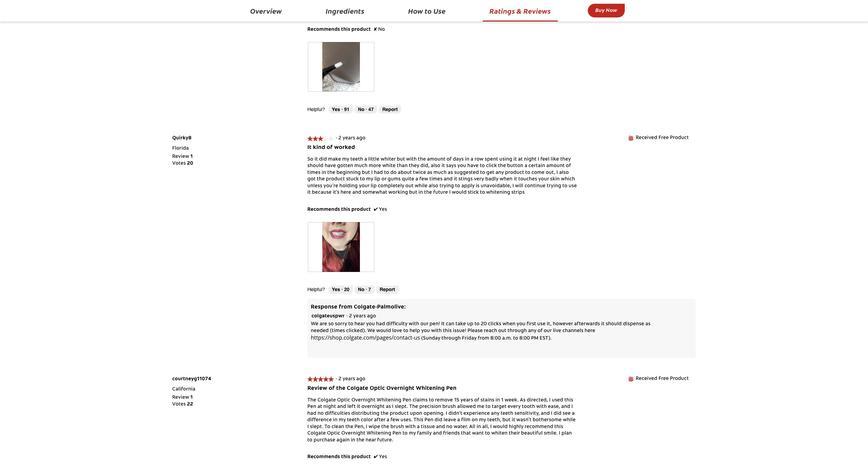 Task type: locate. For each thing, give the bounding box(es) containing it.
week.
[[505, 399, 519, 403]]

when right clicks
[[503, 322, 516, 327]]

to right "stick"
[[480, 191, 485, 196]]

review photo 1. image
[[309, 42, 374, 92], [309, 222, 374, 272]]

feel
[[541, 157, 550, 162]]

1 horizontal spatial night
[[524, 157, 537, 162]]

colgate up the purchase
[[308, 432, 326, 437]]

1 vertical spatial ago
[[367, 314, 376, 319]]

1 inside review 1 votes 20
[[190, 155, 193, 160]]

as right overnight
[[386, 405, 391, 410]]

brush down remove
[[443, 405, 456, 410]]

0 vertical spatial times
[[308, 171, 321, 176]]

0 vertical spatial ⊞
[[628, 136, 634, 141]]

0 vertical spatial free
[[659, 136, 669, 141]]

pen up the difference
[[308, 405, 316, 410]]

every
[[508, 405, 521, 410]]

with
[[406, 157, 417, 162], [409, 322, 419, 327], [431, 329, 442, 334], [536, 405, 547, 410], [405, 425, 416, 430]]

received
[[636, 136, 658, 141], [636, 377, 658, 382]]

review inside review 1 votes 22
[[172, 396, 189, 401]]

take
[[456, 322, 466, 327]]

report for 7
[[380, 287, 395, 293]]

did
[[319, 157, 327, 162], [554, 412, 562, 417], [435, 419, 443, 423]]

florida
[[172, 146, 189, 151]]

report button right 7
[[376, 286, 399, 294]]

much down says
[[434, 171, 447, 176]]

1 vertical spatial should
[[606, 322, 622, 327]]

it down unless
[[308, 191, 311, 196]]

review for review 1 votes 20
[[172, 155, 189, 160]]

2 list from the top
[[172, 395, 193, 409]]

while down see
[[563, 419, 576, 423]]

it left "kind"
[[308, 145, 312, 151]]

1 vertical spatial overnight
[[352, 399, 376, 403]]

list
[[172, 154, 193, 168], [172, 395, 193, 409]]

1 vertical spatial through
[[442, 337, 461, 342]]

strips
[[512, 191, 525, 196]]

0 vertical spatial ago
[[356, 136, 366, 141]]

1 horizontal spatial they
[[560, 157, 571, 162]]

2 vertical spatial whitening
[[367, 432, 391, 437]]

the
[[308, 399, 316, 403], [409, 405, 418, 410]]

1 vertical spatial out
[[498, 329, 507, 334]]

any inside the colgate optic overnight whitening pen claims to remove 15 years of stains in 1 week. as directed, i used this pen at night and left it overnight as i slept. the precision brush allowed me to target every tooth with ease, and i had no difficulties distributing the product upon opening. i didn't experience any teeth sensitivity, and i did see a difference in my teeth color after a few uses. this pen did leave a film on my teeth, but it wasn't bothersome while i slept. to clean the pen, i wipe the brush with a tissue and no water. all in all, i would highly recommend this colgate optic overnight whitening pen to my family and friends that want to whiten their beautiful smile. i plan to purchase again in the near future.
[[491, 412, 500, 417]]

8:00
[[491, 337, 501, 342], [520, 337, 530, 342]]

2 received from the top
[[636, 377, 658, 382]]

★★★★★
[[308, 136, 334, 141], [308, 136, 334, 141], [308, 377, 334, 382], [308, 377, 334, 382]]

it right afterwards
[[601, 322, 605, 327]]

2 · 2 years ago from the top
[[336, 378, 368, 382]]

2 product from the top
[[670, 377, 689, 382]]

should left dispense
[[606, 322, 622, 327]]

1 horizontal spatial here
[[585, 329, 595, 334]]

this down holding
[[341, 208, 350, 213]]

0 vertical spatial through
[[508, 329, 527, 334]]

report button right 47
[[379, 106, 401, 114]]

0 horizontal spatial from
[[339, 305, 353, 310]]

1 vertical spatial product
[[670, 377, 689, 382]]

0 vertical spatial whitening
[[416, 386, 445, 392]]

0 vertical spatial votes
[[172, 162, 186, 166]]

out inside so it did make my teeth a little whiter but with the amount of days in a row spent using it at night i feel like they should have gotten much more white than they did, also it says you have to click the button a certain amount of times in the beginning but i had to do about twice as much as suggested to get any product to come out, i also got the product stuck to my lip or gums quite a few times and it stings very badly when it touches your skin which unless you're holding your lip completely out while also trying to apply is unavoidable, i will continue trying to use it because it's here and somewhat working but in the future i would stick to whitening strips
[[406, 184, 414, 189]]

free
[[659, 136, 669, 141], [659, 377, 669, 382]]

1 for the colgate optic overnight whitening pen claims to remove 15 years of stains in 1 week. as directed, i used this pen at night and left it overnight as i slept. the precision brush allowed me to target every tooth with ease, and i had no difficulties distributing the product upon opening. i didn't experience any teeth sensitivity, and i did see a difference in my teeth color after a few uses. this pen did leave a film on my teeth, but it wasn't bothersome while i slept. to clean the pen, i wipe the brush with a tissue and no water. all in all, i would highly recommend this colgate optic overnight whitening pen to my family and friends that want to whiten their beautiful smile. i plan to purchase again in the near future.
[[190, 396, 193, 401]]

overnight
[[362, 405, 385, 410]]

here down holding
[[341, 191, 351, 196]]

1 vertical spatial here
[[585, 329, 595, 334]]

product up uses.
[[390, 412, 409, 417]]

0 vertical spatial when
[[500, 177, 513, 182]]

as right dispense
[[646, 322, 651, 327]]

apply
[[462, 184, 475, 189]]

tissue
[[421, 425, 435, 430]]

did down opening.
[[435, 419, 443, 423]]

review up the difference
[[308, 386, 327, 392]]

2
[[338, 136, 342, 141], [349, 314, 352, 319], [338, 378, 342, 382]]

a right after
[[387, 419, 389, 423]]

at
[[518, 157, 523, 162], [318, 405, 322, 410]]

beginning
[[337, 171, 361, 176]]

had inside so it did make my teeth a little whiter but with the amount of days in a row spent using it at night i feel like they should have gotten much more white than they did, also it says you have to click the button a certain amount of times in the beginning but i had to do about twice as much as suggested to get any product to come out, i also got the product stuck to my lip or gums quite a few times and it stings very badly when it touches your skin which unless you're holding your lip completely out while also trying to apply is unavoidable, i will continue trying to use it because it's here and somewhat working but in the future i would stick to whitening strips
[[374, 171, 383, 176]]

1 horizontal spatial the
[[409, 405, 418, 410]]

this
[[341, 27, 350, 32], [341, 208, 350, 213], [443, 329, 452, 334], [565, 399, 573, 403], [555, 425, 563, 430], [341, 456, 350, 460]]

2 horizontal spatial would
[[493, 425, 508, 430]]

2 helpful? from the top
[[308, 287, 325, 293]]

received for it kind of worked
[[636, 136, 658, 141]]

a right see
[[572, 412, 575, 417]]

2 horizontal spatial 20
[[481, 322, 487, 327]]

1 horizontal spatial few
[[420, 177, 428, 182]]

your
[[539, 177, 549, 182], [359, 184, 370, 189]]

2 vertical spatial had
[[308, 412, 316, 417]]

will
[[515, 184, 524, 189]]

or
[[382, 177, 387, 182]]

1 for helpful?
[[190, 155, 193, 160]]

1 received from the top
[[636, 136, 658, 141]]

1 horizontal spatial use
[[569, 184, 577, 189]]

https://shop.colgate.com/pages/contact-us link
[[311, 334, 420, 342]]

1 ✔ from the top
[[374, 208, 378, 213]]

to up touches
[[525, 171, 530, 176]]

should inside so it did make my teeth a little whiter but with the amount of days in a row spent using it at night i feel like they should have gotten much more white than they did, also it says you have to click the button a certain amount of times in the beginning but i had to do about twice as much as suggested to get any product to come out, i also got the product stuck to my lip or gums quite a few times and it stings very badly when it touches your skin which unless you're holding your lip completely out while also trying to apply is unavoidable, i will continue trying to use it because it's here and somewhat working but in the future i would stick to whitening strips
[[308, 164, 324, 169]]

my up the somewhat
[[366, 177, 373, 182]]

list down california
[[172, 395, 193, 409]]

1 down the quirky8
[[190, 155, 193, 160]]

1 vertical spatial any
[[528, 329, 537, 334]]

overview
[[250, 6, 282, 15]]

optic up overnight
[[370, 386, 385, 392]]

completely
[[378, 184, 404, 189]]

slept. up uses.
[[395, 405, 408, 410]]

quite
[[402, 177, 414, 182]]

1 vertical spatial night
[[324, 405, 336, 410]]

1 helpful? from the top
[[308, 107, 325, 112]]

1 votes from the top
[[172, 162, 186, 166]]

yes · 20
[[332, 287, 350, 293]]

0 vertical spatial teeth
[[351, 157, 363, 162]]

20 inside review 1 votes 20
[[187, 162, 193, 166]]

0 vertical spatial review photo 1. image
[[309, 42, 374, 92]]

1 ⊞ from the top
[[628, 136, 634, 141]]

had inside the colgate optic overnight whitening pen claims to remove 15 years of stains in 1 week. as directed, i used this pen at night and left it overnight as i slept. the precision brush allowed me to target every tooth with ease, and i had no difficulties distributing the product upon opening. i didn't experience any teeth sensitivity, and i did see a difference in my teeth color after a few uses. this pen did leave a film on my teeth, but it wasn't bothersome while i slept. to clean the pen, i wipe the brush with a tissue and no water. all in all, i would highly recommend this colgate optic overnight whitening pen to my family and friends that want to whiten their beautiful smile. i plan to purchase again in the near future.
[[308, 412, 316, 417]]

did inside so it did make my teeth a little whiter but with the amount of days in a row spent using it at night i feel like they should have gotten much more white than they did, also it says you have to click the button a certain amount of times in the beginning but i had to do about twice as much as suggested to get any product to come out, i also got the product stuck to my lip or gums quite a few times and it stings very badly when it touches your skin which unless you're holding your lip completely out while also trying to apply is unavoidable, i will continue trying to use it because it's here and somewhat working but in the future i would stick to whitening strips
[[319, 157, 327, 162]]

from up colgateuspwr · 2 years ago
[[339, 305, 353, 310]]

20 down florida
[[187, 162, 193, 166]]

2 vertical spatial any
[[491, 412, 500, 417]]

20 inside we are so sorry to hear you had difficulty with our pen! it can take up to 20 clicks when you first use it, however afterwards it should dispense as needed (times clicked). we would love to help you with this issue! please reach out through any of our live channels here https://shop.colgate.com/pages/contact-us (sunday through friday from 8:00 a.m. to 8:00 pm est).
[[481, 322, 487, 327]]

teeth down every
[[501, 412, 513, 417]]

of
[[327, 145, 333, 151], [447, 157, 452, 162], [566, 164, 571, 169], [538, 329, 543, 334], [329, 386, 335, 392], [474, 399, 479, 403]]

this down can
[[443, 329, 452, 334]]

can
[[446, 322, 455, 327]]

1 vertical spatial ⊞
[[628, 377, 634, 382]]

wipe
[[369, 425, 380, 430]]

votes inside review 1 votes 20
[[172, 162, 186, 166]]

to down stains
[[486, 405, 491, 410]]

⊞ received free product for review of the colgate optic overnight whitening pen
[[628, 377, 689, 382]]

· for yes · 91
[[342, 107, 343, 112]]

your up the somewhat
[[359, 184, 370, 189]]

to up the "clicked)."
[[348, 322, 353, 327]]

night
[[524, 157, 537, 162], [324, 405, 336, 410]]

from inside we are so sorry to hear you had difficulty with our pen! it can take up to 20 clicks when you first use it, however afterwards it should dispense as needed (times clicked). we would love to help you with this issue! please reach out through any of our live channels here https://shop.colgate.com/pages/contact-us (sunday through friday from 8:00 a.m. to 8:00 pm est).
[[478, 337, 489, 342]]

0 vertical spatial no
[[378, 27, 385, 32]]

votes for helpful?
[[172, 162, 186, 166]]

lip left or
[[375, 177, 381, 182]]

2 votes from the top
[[172, 403, 186, 407]]

report button
[[379, 106, 401, 114], [376, 286, 399, 294]]

✔ down near
[[374, 456, 378, 460]]

we up the 'needed'
[[311, 322, 319, 327]]

1 horizontal spatial times
[[430, 177, 443, 182]]

at inside the colgate optic overnight whitening pen claims to remove 15 years of stains in 1 week. as directed, i used this pen at night and left it overnight as i slept. the precision brush allowed me to target every tooth with ease, and i had no difficulties distributing the product upon opening. i didn't experience any teeth sensitivity, and i did see a difference in my teeth color after a few uses. this pen did leave a film on my teeth, but it wasn't bothersome while i slept. to clean the pen, i wipe the brush with a tissue and no water. all in all, i would highly recommend this colgate optic overnight whitening pen to my family and friends that want to whiten their beautiful smile. i plan to purchase again in the near future.
[[318, 405, 322, 410]]

0 vertical spatial few
[[420, 177, 428, 182]]

colgate up difficulties
[[318, 399, 336, 403]]

0 horizontal spatial we
[[311, 322, 319, 327]]

0 vertical spatial it
[[308, 145, 312, 151]]

would down apply
[[452, 191, 467, 196]]

0 horizontal spatial through
[[442, 337, 461, 342]]

it left can
[[441, 322, 445, 327]]

0 vertical spatial recommends
[[308, 27, 340, 32]]

when up 'unavoidable,'
[[500, 177, 513, 182]]

8:00 left pm
[[520, 337, 530, 342]]

0 vertical spatial any
[[496, 171, 504, 176]]

our down it,
[[544, 329, 552, 334]]

✔
[[374, 208, 378, 213], [374, 456, 378, 460]]

in
[[465, 157, 470, 162], [322, 171, 326, 176], [419, 191, 423, 196], [496, 399, 500, 403], [333, 419, 338, 423], [477, 425, 481, 430], [351, 439, 355, 443]]

⊞ for it kind of worked
[[628, 136, 634, 141]]

20
[[187, 162, 193, 166], [344, 287, 350, 293], [481, 322, 487, 327]]

7
[[368, 287, 371, 293]]

friday
[[462, 337, 477, 342]]

slept. down the difference
[[310, 425, 323, 430]]

1 list from the top
[[172, 154, 193, 168]]

review for review of the colgate optic overnight whitening pen
[[308, 386, 327, 392]]

2 horizontal spatial did
[[554, 412, 562, 417]]

1 horizontal spatial at
[[518, 157, 523, 162]]

1 vertical spatial ✔
[[374, 456, 378, 460]]

1 vertical spatial recommends this product ✔ yes
[[308, 456, 387, 460]]

1 vertical spatial our
[[544, 329, 552, 334]]

no
[[378, 27, 385, 32], [358, 107, 364, 112], [358, 287, 364, 293]]

review 1 votes 20
[[172, 155, 193, 166]]

the
[[418, 157, 426, 162], [498, 164, 506, 169], [327, 171, 335, 176], [317, 177, 325, 182], [424, 191, 432, 196], [336, 386, 346, 392], [381, 412, 389, 417], [346, 425, 353, 430], [381, 425, 389, 430], [357, 439, 365, 443]]

1 review photo 1. image from the top
[[309, 42, 374, 92]]

1 vertical spatial use
[[538, 322, 546, 327]]

0 vertical spatial at
[[518, 157, 523, 162]]

few inside so it did make my teeth a little whiter but with the amount of days in a row spent using it at night i feel like they should have gotten much more white than they did, also it says you have to click the button a certain amount of times in the beginning but i had to do about twice as much as suggested to get any product to come out, i also got the product stuck to my lip or gums quite a few times and it stings very badly when it touches your skin which unless you're holding your lip completely out while also trying to apply is unavoidable, i will continue trying to use it because it's here and somewhat working but in the future i would stick to whitening strips
[[420, 177, 428, 182]]

so it did make my teeth a little whiter but with the amount of days in a row spent using it at night i feel like they should have gotten much more white than they did, also it says you have to click the button a certain amount of times in the beginning but i had to do about twice as much as suggested to get any product to come out, i also got the product stuck to my lip or gums quite a few times and it stings very badly when it touches your skin which unless you're holding your lip completely out while also trying to apply is unavoidable, i will continue trying to use it because it's here and somewhat working but in the future i would stick to whitening strips
[[308, 157, 577, 196]]

did,
[[421, 164, 430, 169]]

says
[[446, 164, 456, 169]]

night inside so it did make my teeth a little whiter but with the amount of days in a row spent using it at night i feel like they should have gotten much more white than they did, also it says you have to click the button a certain amount of times in the beginning but i had to do about twice as much as suggested to get any product to come out, i also got the product stuck to my lip or gums quite a few times and it stings very badly when it touches your skin which unless you're holding your lip completely out while also trying to apply is unavoidable, i will continue trying to use it because it's here and somewhat working but in the future i would stick to whitening strips
[[524, 157, 537, 162]]

no
[[318, 412, 324, 417], [446, 425, 453, 430]]

recommends down the purchase
[[308, 456, 340, 460]]

at inside so it did make my teeth a little whiter but with the amount of days in a row spent using it at night i feel like they should have gotten much more white than they did, also it says you have to click the button a certain amount of times in the beginning but i had to do about twice as much as suggested to get any product to come out, i also got the product stuck to my lip or gums quite a few times and it stings very badly when it touches your skin which unless you're holding your lip completely out while also trying to apply is unavoidable, i will continue trying to use it because it's here and somewhat working but in the future i would stick to whitening strips
[[518, 157, 523, 162]]

badly
[[485, 177, 499, 182]]

1
[[190, 155, 193, 160], [190, 396, 193, 401], [501, 399, 504, 403]]

0 vertical spatial should
[[308, 164, 324, 169]]

0 horizontal spatial here
[[341, 191, 351, 196]]

they
[[560, 157, 571, 162], [409, 164, 419, 169]]

with down directed,
[[536, 405, 547, 410]]

it's
[[333, 191, 339, 196]]

0 horizontal spatial use
[[538, 322, 546, 327]]

color
[[361, 419, 373, 423]]

votes left 22
[[172, 403, 186, 407]]

0 horizontal spatial 20
[[187, 162, 193, 166]]

from down reach
[[478, 337, 489, 342]]

0 vertical spatial · 2 years ago
[[336, 136, 368, 141]]

review of the colgate optic overnight whitening pen
[[308, 386, 457, 392]]

recommends
[[308, 27, 340, 32], [308, 208, 340, 213], [308, 456, 340, 460]]

2 free from the top
[[659, 377, 669, 382]]

allowed
[[457, 405, 476, 410]]

as inside we are so sorry to hear you had difficulty with our pen! it can take up to 20 clicks when you first use it, however afterwards it should dispense as needed (times clicked). we would love to help you with this issue! please reach out through any of our live channels here https://shop.colgate.com/pages/contact-us (sunday through friday from 8:00 a.m. to 8:00 pm est).
[[646, 322, 651, 327]]

channels
[[563, 329, 584, 334]]

worked
[[334, 145, 355, 151]]

no · 47
[[358, 107, 374, 112]]

1 vertical spatial · 2 years ago
[[336, 378, 368, 382]]

pen,
[[355, 425, 365, 430]]

1 vertical spatial votes
[[172, 403, 186, 407]]

through down issue!
[[442, 337, 461, 342]]

product
[[670, 136, 689, 141], [670, 377, 689, 382]]

precision
[[419, 405, 441, 410]]

1 free from the top
[[659, 136, 669, 141]]

2 vertical spatial 2
[[338, 378, 342, 382]]

1 horizontal spatial amount
[[547, 164, 565, 169]]

no left 7
[[358, 287, 364, 293]]

also up which
[[559, 171, 569, 176]]

ratings
[[490, 6, 515, 15]]

we up https://shop.colgate.com/pages/contact-us link
[[368, 329, 375, 334]]

0 vertical spatial ⊞ received free product
[[628, 136, 689, 141]]

they right like
[[560, 157, 571, 162]]

through
[[508, 329, 527, 334], [442, 337, 461, 342]]

times up the got
[[308, 171, 321, 176]]

how to use
[[408, 6, 446, 15]]

much
[[355, 164, 368, 169], [434, 171, 447, 176]]

should inside we are so sorry to hear you had difficulty with our pen! it can take up to 20 clicks when you first use it, however afterwards it should dispense as needed (times clicked). we would love to help you with this issue! please reach out through any of our live channels here https://shop.colgate.com/pages/contact-us (sunday through friday from 8:00 a.m. to 8:00 pm est).
[[606, 322, 622, 327]]

no left 47
[[358, 107, 364, 112]]

use down which
[[569, 184, 577, 189]]

1 vertical spatial it
[[441, 322, 445, 327]]

votes down florida
[[172, 162, 186, 166]]

1 vertical spatial would
[[376, 329, 391, 334]]

est).
[[540, 337, 552, 342]]

1 vertical spatial 2
[[349, 314, 352, 319]]

0 vertical spatial had
[[374, 171, 383, 176]]

amount up did,
[[427, 157, 446, 162]]

1 horizontal spatial our
[[544, 329, 552, 334]]

about
[[398, 171, 412, 176]]

1 vertical spatial report button
[[376, 286, 399, 294]]

at up the difference
[[318, 405, 322, 410]]

1 horizontal spatial should
[[606, 322, 622, 327]]

report button for 47
[[379, 106, 401, 114]]

0 vertical spatial review
[[172, 155, 189, 160]]

3 recommends from the top
[[308, 456, 340, 460]]

colgate up left
[[347, 386, 368, 392]]

1 inside the colgate optic overnight whitening pen claims to remove 15 years of stains in 1 week. as directed, i used this pen at night and left it overnight as i slept. the precision brush allowed me to target every tooth with ease, and i had no difficulties distributing the product upon opening. i didn't experience any teeth sensitivity, and i did see a difference in my teeth color after a few uses. this pen did leave a film on my teeth, but it wasn't bothersome while i slept. to clean the pen, i wipe the brush with a tissue and no water. all in all, i would highly recommend this colgate optic overnight whitening pen to my family and friends that want to whiten their beautiful smile. i plan to purchase again in the near future.
[[501, 399, 504, 403]]

1 vertical spatial brush
[[391, 425, 404, 430]]

0 vertical spatial optic
[[370, 386, 385, 392]]

courtneyg11074
[[172, 378, 211, 382]]

few down twice
[[420, 177, 428, 182]]

california
[[172, 388, 195, 392]]

0 vertical spatial the
[[308, 399, 316, 403]]

a.m.
[[502, 337, 512, 342]]

15
[[454, 399, 459, 403]]

0 vertical spatial recommends this product ✔ yes
[[308, 208, 387, 213]]

2 vertical spatial 20
[[481, 322, 487, 327]]

· for no · 47
[[366, 107, 367, 112]]

product for review of the colgate optic overnight whitening pen
[[670, 377, 689, 382]]

0 horizontal spatial 8:00
[[491, 337, 501, 342]]

overnight up overnight
[[352, 399, 376, 403]]

from
[[339, 305, 353, 310], [478, 337, 489, 342]]

pen
[[446, 386, 457, 392], [403, 399, 412, 403], [308, 405, 316, 410], [425, 419, 434, 423], [393, 432, 402, 437]]

much left more
[[355, 164, 368, 169]]

list down florida
[[172, 154, 193, 168]]

night up difficulties
[[324, 405, 336, 410]]

1 vertical spatial they
[[409, 164, 419, 169]]

review inside review 1 votes 20
[[172, 155, 189, 160]]

but down quite
[[409, 191, 417, 196]]

and
[[444, 177, 453, 182], [352, 191, 361, 196], [337, 405, 346, 410], [561, 405, 570, 410], [541, 412, 550, 417], [436, 425, 445, 430], [433, 432, 442, 437]]

gums
[[388, 177, 401, 182]]

hear
[[355, 322, 365, 327]]

1 vertical spatial free
[[659, 377, 669, 382]]

night inside the colgate optic overnight whitening pen claims to remove 15 years of stains in 1 week. as directed, i used this pen at night and left it overnight as i slept. the precision brush allowed me to target every tooth with ease, and i had no difficulties distributing the product upon opening. i didn't experience any teeth sensitivity, and i did see a difference in my teeth color after a few uses. this pen did leave a film on my teeth, but it wasn't bothersome while i slept. to clean the pen, i wipe the brush with a tissue and no water. all in all, i would highly recommend this colgate optic overnight whitening pen to my family and friends that want to whiten their beautiful smile. i plan to purchase again in the near future.
[[324, 405, 336, 410]]

that
[[461, 432, 471, 437]]

1 product from the top
[[670, 136, 689, 141]]

1 vertical spatial 20
[[344, 287, 350, 293]]

this up smile.
[[555, 425, 563, 430]]

1 vertical spatial the
[[409, 405, 418, 410]]

certain
[[529, 164, 545, 169]]

1 ⊞ received free product from the top
[[628, 136, 689, 141]]

20 up reach
[[481, 322, 487, 327]]

come
[[532, 171, 545, 176]]

1 · 2 years ago from the top
[[336, 136, 368, 141]]

wasn't
[[517, 419, 532, 423]]

0 horizontal spatial night
[[324, 405, 336, 410]]

0 horizontal spatial did
[[319, 157, 327, 162]]

should for us
[[606, 322, 622, 327]]

yes down future.
[[379, 456, 387, 460]]

but up the highly
[[503, 419, 511, 423]]

1 horizontal spatial from
[[478, 337, 489, 342]]

any inside we are so sorry to hear you had difficulty with our pen! it can take up to 20 clicks when you first use it, however afterwards it should dispense as needed (times clicked). we would love to help you with this issue! please reach out through any of our live channels here https://shop.colgate.com/pages/contact-us (sunday through friday from 8:00 a.m. to 8:00 pm est).
[[528, 329, 537, 334]]

2 vertical spatial optic
[[327, 432, 340, 437]]

1 horizontal spatial out
[[498, 329, 507, 334]]

report right 47
[[382, 107, 398, 112]]

product inside the colgate optic overnight whitening pen claims to remove 15 years of stains in 1 week. as directed, i used this pen at night and left it overnight as i slept. the precision brush allowed me to target every tooth with ease, and i had no difficulties distributing the product upon opening. i didn't experience any teeth sensitivity, and i did see a difference in my teeth color after a few uses. this pen did leave a film on my teeth, but it wasn't bothersome while i slept. to clean the pen, i wipe the brush with a tissue and no water. all in all, i would highly recommend this colgate optic overnight whitening pen to my family and friends that want to whiten their beautiful smile. i plan to purchase again in the near future.
[[390, 412, 409, 417]]

our
[[421, 322, 428, 327], [544, 329, 552, 334]]

when inside so it did make my teeth a little whiter but with the amount of days in a row spent using it at night i feel like they should have gotten much more white than they did, also it says you have to click the button a certain amount of times in the beginning but i had to do about twice as much as suggested to get any product to come out, i also got the product stuck to my lip or gums quite a few times and it stings very badly when it touches your skin which unless you're holding your lip completely out while also trying to apply is unavoidable, i will continue trying to use it because it's here and somewhat working but in the future i would stick to whitening strips
[[500, 177, 513, 182]]

2 ⊞ received free product from the top
[[628, 377, 689, 382]]

2 vertical spatial no
[[358, 287, 364, 293]]

any
[[496, 171, 504, 176], [528, 329, 537, 334], [491, 412, 500, 417]]

2 vertical spatial review
[[172, 396, 189, 401]]

teeth up pen,
[[347, 419, 360, 423]]

recommend
[[525, 425, 553, 430]]

it up will
[[514, 177, 517, 182]]

0 vertical spatial brush
[[443, 405, 456, 410]]

2 vertical spatial overnight
[[341, 432, 365, 437]]

2 have from the left
[[468, 164, 479, 169]]

2 review photo 1. image from the top
[[309, 222, 374, 272]]

left
[[348, 405, 356, 410]]

2 ⊞ from the top
[[628, 377, 634, 382]]

residue,
[[346, 15, 365, 20]]

my up the gotten
[[342, 157, 349, 162]]

at up the button
[[518, 157, 523, 162]]

votes inside review 1 votes 22
[[172, 403, 186, 407]]

1 inside review 1 votes 22
[[190, 396, 193, 401]]

here inside so it did make my teeth a little whiter but with the amount of days in a row spent using it at night i feel like they should have gotten much more white than they did, also it says you have to click the button a certain amount of times in the beginning but i had to do about twice as much as suggested to get any product to come out, i also got the product stuck to my lip or gums quite a few times and it stings very badly when it touches your skin which unless you're holding your lip completely out while also trying to apply is unavoidable, i will continue trying to use it because it's here and somewhat working but in the future i would stick to whitening strips
[[341, 191, 351, 196]]

1 horizontal spatial 8:00
[[520, 337, 530, 342]]

to left use
[[425, 6, 432, 15]]

whitening
[[416, 386, 445, 392], [377, 399, 402, 403], [367, 432, 391, 437]]

out down quite
[[406, 184, 414, 189]]

2 vertical spatial would
[[493, 425, 508, 430]]

the left near
[[357, 439, 365, 443]]

plan
[[562, 432, 572, 437]]

ago
[[356, 136, 366, 141], [367, 314, 376, 319], [356, 378, 366, 382]]

i left used
[[549, 399, 551, 403]]

have down "make"
[[325, 164, 336, 169]]

(times
[[330, 329, 345, 334]]

product down residue,
[[352, 27, 371, 32]]

did left "make"
[[319, 157, 327, 162]]

use
[[434, 6, 446, 15]]

pen up future.
[[393, 432, 402, 437]]

content helpfulness group
[[308, 106, 401, 114], [308, 286, 399, 294]]

1 horizontal spatial your
[[539, 177, 549, 182]]

⊞ received free product for it kind of worked
[[628, 136, 689, 141]]

· 2 years ago for colgate
[[336, 378, 368, 382]]

0 vertical spatial no
[[318, 412, 324, 417]]

whitening down review of the colgate optic overnight whitening pen
[[377, 399, 402, 403]]

1 horizontal spatial have
[[468, 164, 479, 169]]

of inside we are so sorry to hear you had difficulty with our pen! it can take up to 20 clicks when you first use it, however afterwards it should dispense as needed (times clicked). we would love to help you with this issue! please reach out through any of our live channels here https://shop.colgate.com/pages/contact-us (sunday through friday from 8:00 a.m. to 8:00 pm est).
[[538, 329, 543, 334]]

0 horizontal spatial brush
[[391, 425, 404, 430]]

i right out,
[[557, 171, 558, 176]]



Task type: vqa. For each thing, say whether or not it's contained in the screenshot.
"whitening" inside the the Colgate® Optic White® Mouthwash is an alcohol-free, enamel- safe,  whitening mouthwash that freshens breath and actively whitens and seals out new stains.
no



Task type: describe. For each thing, give the bounding box(es) containing it.
few inside the colgate optic overnight whitening pen claims to remove 15 years of stains in 1 week. as directed, i used this pen at night and left it overnight as i slept. the precision brush allowed me to target every tooth with ease, and i had no difficulties distributing the product upon opening. i didn't experience any teeth sensitivity, and i did see a difference in my teeth color after a few uses. this pen did leave a film on my teeth, but it wasn't bothersome while i slept. to clean the pen, i wipe the brush with a tissue and no water. all in all, i would highly recommend this colgate optic overnight whitening pen to my family and friends that want to whiten their beautiful smile. i plan to purchase again in the near future.
[[391, 419, 399, 423]]

a up water.
[[457, 419, 460, 423]]

pen up tissue
[[425, 419, 434, 423]]

0 vertical spatial also
[[431, 164, 441, 169]]

pen up 15 at the bottom
[[446, 386, 457, 392]]

review 1 votes 22
[[172, 396, 193, 407]]

in up you're
[[322, 171, 326, 176]]

a left little
[[364, 157, 367, 162]]

this down again
[[341, 456, 350, 460]]

2 vertical spatial teeth
[[347, 419, 360, 423]]

to down uses.
[[403, 432, 408, 437]]

my up clean
[[339, 419, 346, 423]]

family
[[417, 432, 432, 437]]

a down twice
[[416, 177, 418, 182]]

do
[[390, 171, 397, 176]]

pen!
[[430, 322, 440, 327]]

than
[[397, 164, 408, 169]]

ratings & reviews
[[490, 6, 551, 15]]

to left do
[[384, 171, 389, 176]]

now
[[606, 6, 617, 13]]

while inside the colgate optic overnight whitening pen claims to remove 15 years of stains in 1 week. as directed, i used this pen at night and left it overnight as i slept. the precision brush allowed me to target every tooth with ease, and i had no difficulties distributing the product upon opening. i didn't experience any teeth sensitivity, and i did see a difference in my teeth color after a few uses. this pen did leave a film on my teeth, but it wasn't bothersome while i slept. to clean the pen, i wipe the brush with a tissue and no water. all in all, i would highly recommend this colgate optic overnight whitening pen to my family and friends that want to whiten their beautiful smile. i plan to purchase again in the near future.
[[563, 419, 576, 423]]

the down after
[[381, 425, 389, 430]]

to right stuck
[[360, 177, 365, 182]]

buy now button
[[588, 4, 625, 17]]

1 vertical spatial lip
[[371, 184, 377, 189]]

free for it kind of worked
[[659, 136, 669, 141]]

product down near
[[352, 456, 371, 460]]

would inside the colgate optic overnight whitening pen claims to remove 15 years of stains in 1 week. as directed, i used this pen at night and left it overnight as i slept. the precision brush allowed me to target every tooth with ease, and i had no difficulties distributing the product upon opening. i didn't experience any teeth sensitivity, and i did see a difference in my teeth color after a few uses. this pen did leave a film on my teeth, but it wasn't bothersome while i slept. to clean the pen, i wipe the brush with a tissue and no water. all in all, i would highly recommend this colgate optic overnight whitening pen to my family and friends that want to whiten their beautiful smile. i plan to purchase again in the near future.
[[493, 425, 508, 430]]

in left future
[[419, 191, 423, 196]]

love
[[392, 329, 402, 334]]

live
[[553, 329, 561, 334]]

report for 47
[[382, 107, 398, 112]]

in right days at top
[[465, 157, 470, 162]]

this right used
[[565, 399, 573, 403]]

i right "all,"
[[490, 425, 492, 430]]

as inside the colgate optic overnight whitening pen claims to remove 15 years of stains in 1 week. as directed, i used this pen at night and left it overnight as i slept. the precision brush allowed me to target every tooth with ease, and i had no difficulties distributing the product upon opening. i didn't experience any teeth sensitivity, and i did see a difference in my teeth color after a few uses. this pen did leave a film on my teeth, but it wasn't bothersome while i slept. to clean the pen, i wipe the brush with a tissue and no water. all in all, i would highly recommend this colgate optic overnight whitening pen to my family and friends that want to whiten their beautiful smile. i plan to purchase again in the near future.
[[386, 405, 391, 410]]

spent
[[485, 157, 498, 162]]

of inside the colgate optic overnight whitening pen claims to remove 15 years of stains in 1 week. as directed, i used this pen at night and left it overnight as i slept. the precision brush allowed me to target every tooth with ease, and i had no difficulties distributing the product upon opening. i didn't experience any teeth sensitivity, and i did see a difference in my teeth color after a few uses. this pen did leave a film on my teeth, but it wasn't bothersome while i slept. to clean the pen, i wipe the brush with a tissue and no water. all in all, i would highly recommend this colgate optic overnight whitening pen to my family and friends that want to whiten their beautiful smile. i plan to purchase again in the near future.
[[474, 399, 479, 403]]

0 horizontal spatial it
[[308, 145, 312, 151]]

response from colgate-palmolive:
[[311, 305, 406, 310]]

years inside the colgate optic overnight whitening pen claims to remove 15 years of stains in 1 week. as directed, i used this pen at night and left it overnight as i slept. the precision brush allowed me to target every tooth with ease, and i had no difficulties distributing the product upon opening. i didn't experience any teeth sensitivity, and i did see a difference in my teeth color after a few uses. this pen did leave a film on my teeth, but it wasn't bothersome while i slept. to clean the pen, i wipe the brush with a tissue and no water. all in all, i would highly recommend this colgate optic overnight whitening pen to my family and friends that want to whiten their beautiful smile. i plan to purchase again in the near future.
[[461, 399, 473, 403]]

but inside the colgate optic overnight whitening pen claims to remove 15 years of stains in 1 week. as directed, i used this pen at night and left it overnight as i slept. the precision brush allowed me to target every tooth with ease, and i had no difficulties distributing the product upon opening. i didn't experience any teeth sensitivity, and i did see a difference in my teeth color after a few uses. this pen did leave a film on my teeth, but it wasn't bothersome while i slept. to clean the pen, i wipe the brush with a tissue and no water. all in all, i would highly recommend this colgate optic overnight whitening pen to my family and friends that want to whiten their beautiful smile. i plan to purchase again in the near future.
[[503, 419, 511, 423]]

to right love
[[403, 329, 409, 334]]

1 8:00 from the left
[[491, 337, 501, 342]]

0 horizontal spatial no
[[318, 412, 324, 417]]

gotten
[[337, 164, 353, 169]]

received for review of the colgate optic overnight whitening pen
[[636, 377, 658, 382]]

1 vertical spatial whitening
[[377, 399, 402, 403]]

i up leave in the bottom right of the page
[[446, 412, 447, 417]]

with down pen! in the bottom of the page
[[431, 329, 442, 334]]

target
[[492, 405, 507, 410]]

· for no · 7
[[366, 287, 367, 293]]

0 vertical spatial overnight
[[387, 386, 415, 392]]

my
[[344, 7, 351, 12]]

report button for 7
[[376, 286, 399, 294]]

cleans my teeth leaves residue,
[[328, 7, 366, 20]]

in up target on the bottom
[[496, 399, 500, 403]]

to right up
[[475, 322, 480, 327]]

it up the highly
[[512, 419, 515, 423]]

0 vertical spatial we
[[311, 322, 319, 327]]

in right again
[[351, 439, 355, 443]]

directed,
[[527, 399, 548, 403]]

teeth inside so it did make my teeth a little whiter but with the amount of days in a row spent using it at night i feel like they should have gotten much more white than they did, also it says you have to click the button a certain amount of times in the beginning but i had to do about twice as much as suggested to get any product to come out, i also got the product stuck to my lip or gums quite a few times and it stings very badly when it touches your skin which unless you're holding your lip completely out while also trying to apply is unavoidable, i will continue trying to use it because it's here and somewhat working but in the future i would stick to whitening strips
[[351, 157, 363, 162]]

helpful? for yes · 20
[[308, 287, 325, 293]]

2 recommends from the top
[[308, 208, 340, 213]]

using
[[500, 157, 512, 162]]

response
[[311, 305, 338, 310]]

1 vertical spatial colgate
[[318, 399, 336, 403]]

2 trying from the left
[[547, 184, 561, 189]]

0 horizontal spatial the
[[308, 399, 316, 403]]

2 vertical spatial did
[[435, 419, 443, 423]]

(sunday
[[421, 337, 440, 342]]

years up worked
[[343, 136, 355, 141]]

the up after
[[381, 412, 389, 417]]

leave
[[444, 419, 456, 423]]

yes · 91
[[332, 107, 350, 112]]

with inside so it did make my teeth a little whiter but with the amount of days in a row spent using it at night i feel like they should have gotten much more white than they did, also it says you have to click the button a certain amount of times in the beginning but i had to do about twice as much as suggested to get any product to come out, i also got the product stuck to my lip or gums quite a few times and it stings very badly when it touches your skin which unless you're holding your lip completely out while also trying to apply is unavoidable, i will continue trying to use it because it's here and somewhat working but in the future i would stick to whitening strips
[[406, 157, 417, 162]]

0 vertical spatial they
[[560, 157, 571, 162]]

ago for colgate
[[356, 378, 366, 382]]

had inside we are so sorry to hear you had difficulty with our pen! it can take up to 20 clicks when you first use it, however afterwards it should dispense as needed (times clicked). we would love to help you with this issue! please reach out through any of our live channels here https://shop.colgate.com/pages/contact-us (sunday through friday from 8:00 a.m. to 8:00 pm est).
[[376, 322, 385, 327]]

and down tissue
[[433, 432, 442, 437]]

on
[[472, 419, 478, 423]]

1 recommends this product ✔ yes from the top
[[308, 208, 387, 213]]

to right a.m.
[[513, 337, 518, 342]]

i down more
[[371, 171, 373, 176]]

0 vertical spatial slept.
[[395, 405, 408, 410]]

me
[[477, 405, 485, 410]]

used
[[552, 399, 563, 403]]

2 vertical spatial also
[[429, 184, 438, 189]]

would inside so it did make my teeth a little whiter but with the amount of days in a row spent using it at night i feel like they should have gotten much more white than they did, also it says you have to click the button a certain amount of times in the beginning but i had to do about twice as much as suggested to get any product to come out, i also got the product stuck to my lip or gums quite a few times and it stings very badly when it touches your skin which unless you're holding your lip completely out while also trying to apply is unavoidable, i will continue trying to use it because it's here and somewhat working but in the future i would stick to whitening strips
[[452, 191, 467, 196]]

while inside so it did make my teeth a little whiter but with the amount of days in a row spent using it at night i feel like they should have gotten much more white than they did, also it says you have to click the button a certain amount of times in the beginning but i had to do about twice as much as suggested to get any product to come out, i also got the product stuck to my lip or gums quite a few times and it stings very badly when it touches your skin which unless you're holding your lip completely out while also trying to apply is unavoidable, i will continue trying to use it because it's here and somewhat working but in the future i would stick to whitening strips
[[415, 184, 428, 189]]

yes down the somewhat
[[379, 208, 387, 213]]

product for it kind of worked
[[670, 136, 689, 141]]

to up "very"
[[480, 171, 485, 176]]

the left pen,
[[346, 425, 353, 430]]

however
[[553, 322, 573, 327]]

1 vertical spatial slept.
[[310, 425, 323, 430]]

1 vertical spatial did
[[554, 412, 562, 417]]

the up unless
[[317, 177, 325, 182]]

list for helpful?
[[172, 154, 193, 168]]

are
[[320, 322, 327, 327]]

pm
[[531, 337, 539, 342]]

1 horizontal spatial brush
[[443, 405, 456, 410]]

1 vertical spatial teeth
[[501, 412, 513, 417]]

cleans
[[328, 7, 343, 12]]

a left row
[[471, 157, 474, 162]]

sorry
[[335, 322, 347, 327]]

i right overnight
[[392, 405, 394, 410]]

in right all
[[477, 425, 481, 430]]

2 8:00 from the left
[[520, 337, 530, 342]]

so
[[328, 322, 334, 327]]

⊞ for review of the colgate optic overnight whitening pen
[[628, 377, 634, 382]]

unless
[[308, 184, 322, 189]]

film
[[461, 419, 471, 423]]

you inside so it did make my teeth a little whiter but with the amount of days in a row spent using it at night i feel like they should have gotten much more white than they did, also it says you have to click the button a certain amount of times in the beginning but i had to do about twice as much as suggested to get any product to come out, i also got the product stuck to my lip or gums quite a few times and it stings very badly when it touches your skin which unless you're holding your lip completely out while also trying to apply is unavoidable, i will continue trying to use it because it's here and somewhat working but in the future i would stick to whitening strips
[[458, 164, 466, 169]]

near
[[366, 439, 376, 443]]

and up see
[[561, 405, 570, 410]]

ingredients
[[326, 6, 364, 15]]

of up which
[[566, 164, 571, 169]]

it up the button
[[514, 157, 517, 162]]

pen left claims
[[403, 399, 412, 403]]

whitening
[[486, 191, 510, 196]]

but down more
[[362, 171, 370, 176]]

the up did,
[[418, 157, 426, 162]]

clicks
[[488, 322, 501, 327]]

here inside we are so sorry to hear you had difficulty with our pen! it can take up to 20 clicks when you first use it, however afterwards it should dispense as needed (times clicked). we would love to help you with this issue! please reach out through any of our live channels here https://shop.colgate.com/pages/contact-us (sunday through friday from 8:00 a.m. to 8:00 pm est).
[[585, 329, 595, 334]]

it left says
[[442, 164, 445, 169]]

their
[[509, 432, 520, 437]]

1 horizontal spatial much
[[434, 171, 447, 176]]

and up difficulties
[[337, 405, 346, 410]]

it inside we are so sorry to hear you had difficulty with our pen! it can take up to 20 clicks when you first use it, however afterwards it should dispense as needed (times clicked). we would love to help you with this issue! please reach out through any of our live channels here https://shop.colgate.com/pages/contact-us (sunday through friday from 8:00 a.m. to 8:00 pm est).
[[441, 322, 445, 327]]

upon
[[410, 412, 422, 417]]

of right "kind"
[[327, 145, 333, 151]]

it,
[[547, 322, 552, 327]]

1 horizontal spatial through
[[508, 329, 527, 334]]

1 vertical spatial your
[[359, 184, 370, 189]]

stuck
[[346, 177, 359, 182]]

should for but
[[308, 164, 324, 169]]

product down the somewhat
[[352, 208, 371, 213]]

· 2 years ago for worked
[[336, 136, 368, 141]]

list for the colgate optic overnight whitening pen claims to remove 15 years of stains in 1 week. as directed, i used this pen at night and left it overnight as i slept. the precision brush allowed me to target every tooth with ease, and i had no difficulties distributing the product upon opening. i didn't experience any teeth sensitivity, and i did see a difference in my teeth color after a few uses. this pen did leave a film on my teeth, but it wasn't bothersome while i slept. to clean the pen, i wipe the brush with a tissue and no water. all in all, i would highly recommend this colgate optic overnight whitening pen to my family and friends that want to whiten their beautiful smile. i plan to purchase again in the near future.
[[172, 395, 193, 409]]

to up precision
[[429, 399, 434, 403]]

votes for the colgate optic overnight whitening pen claims to remove 15 years of stains in 1 week. as directed, i used this pen at night and left it overnight as i slept. the precision brush allowed me to target every tooth with ease, and i had no difficulties distributing the product upon opening. i didn't experience any teeth sensitivity, and i did see a difference in my teeth color after a few uses. this pen did leave a film on my teeth, but it wasn't bothersome while i slept. to clean the pen, i wipe the brush with a tissue and no water. all in all, i would highly recommend this colgate optic overnight whitening pen to my family and friends that want to whiten their beautiful smile. i plan to purchase again in the near future.
[[172, 403, 186, 407]]

colgate-
[[354, 305, 377, 310]]

skin
[[550, 177, 560, 182]]

remove
[[435, 399, 453, 403]]

is
[[476, 184, 480, 189]]

· for yes · 20
[[342, 287, 343, 293]]

i down ease,
[[551, 412, 553, 417]]

but up than
[[397, 157, 405, 162]]

✘
[[374, 27, 377, 32]]

2 content helpfulness group from the top
[[308, 286, 399, 294]]

ago for worked
[[356, 136, 366, 141]]

would inside we are so sorry to hear you had difficulty with our pen! it can take up to 20 clicks when you first use it, however afterwards it should dispense as needed (times clicked). we would love to help you with this issue! please reach out through any of our live channels here https://shop.colgate.com/pages/contact-us (sunday through friday from 8:00 a.m. to 8:00 pm est).
[[376, 329, 391, 334]]

this down leaves
[[341, 27, 350, 32]]

when inside we are so sorry to hear you had difficulty with our pen! it can take up to 20 clicks when you first use it, however afterwards it should dispense as needed (times clicked). we would love to help you with this issue! please reach out through any of our live channels here https://shop.colgate.com/pages/contact-us (sunday through friday from 8:00 a.m. to 8:00 pm est).
[[503, 322, 516, 327]]

to down which
[[563, 184, 568, 189]]

it right 'so'
[[315, 157, 318, 162]]

very
[[474, 177, 484, 182]]

free for review of the colgate optic overnight whitening pen
[[659, 377, 669, 382]]

2 vertical spatial colgate
[[308, 432, 326, 437]]

no for no · 7
[[358, 287, 364, 293]]

first
[[527, 322, 536, 327]]

please
[[468, 329, 483, 334]]

a right the button
[[525, 164, 527, 169]]

years up left
[[343, 378, 355, 382]]

opening.
[[424, 412, 445, 417]]

of up says
[[447, 157, 452, 162]]

holding
[[340, 184, 358, 189]]

afterwards
[[574, 322, 600, 327]]

got
[[308, 177, 316, 182]]

it right left
[[357, 405, 360, 410]]

a down this at the left of page
[[417, 425, 420, 430]]

0 vertical spatial colgate
[[347, 386, 368, 392]]

with down uses.
[[405, 425, 416, 430]]

to left the purchase
[[308, 439, 313, 443]]

· for colgateuspwr · 2 years ago
[[347, 314, 348, 319]]

want
[[472, 432, 484, 437]]

as down did,
[[427, 171, 432, 176]]

2 for colgate
[[338, 378, 342, 382]]

1 recommends from the top
[[308, 27, 340, 32]]

1 vertical spatial optic
[[337, 399, 350, 403]]

my left the family
[[409, 432, 416, 437]]

helpful? for yes · 91
[[308, 107, 325, 112]]

beautiful
[[521, 432, 543, 437]]

1 content helpfulness group from the top
[[308, 106, 401, 114]]

the up you're
[[327, 171, 335, 176]]

use inside so it did make my teeth a little whiter but with the amount of days in a row spent using it at night i feel like they should have gotten much more white than they did, also it says you have to click the button a certain amount of times in the beginning but i had to do about twice as much as suggested to get any product to come out, i also got the product stuck to my lip or gums quite a few times and it stings very badly when it touches your skin which unless you're holding your lip completely out while also trying to apply is unavoidable, i will continue trying to use it because it's here and somewhat working but in the future i would stick to whitening strips
[[569, 184, 577, 189]]

yes left 91
[[332, 107, 340, 112]]

issue!
[[453, 329, 467, 334]]

again
[[337, 439, 350, 443]]

1 trying from the left
[[440, 184, 454, 189]]

product down the button
[[505, 171, 524, 176]]

0 vertical spatial from
[[339, 305, 353, 310]]

overview button
[[243, 4, 289, 19]]

as
[[520, 399, 526, 403]]

i down color
[[366, 425, 368, 430]]

of up difficulties
[[329, 386, 335, 392]]

0 horizontal spatial they
[[409, 164, 419, 169]]

recommends this product ✘ no
[[308, 27, 385, 32]]

with up help
[[409, 322, 419, 327]]

i left plan
[[559, 432, 561, 437]]

buy now
[[596, 6, 617, 13]]

clicked).
[[346, 329, 366, 334]]

the left future
[[424, 191, 432, 196]]

twice
[[413, 171, 426, 176]]

use inside we are so sorry to hear you had difficulty with our pen! it can take up to 20 clicks when you first use it, however afterwards it should dispense as needed (times clicked). we would love to help you with this issue! please reach out through any of our live channels here https://shop.colgate.com/pages/contact-us (sunday through friday from 8:00 a.m. to 8:00 pm est).
[[538, 322, 546, 327]]

teeth
[[352, 7, 366, 12]]

you're
[[324, 184, 338, 189]]

any inside so it did make my teeth a little whiter but with the amount of days in a row spent using it at night i feel like they should have gotten much more white than they did, also it says you have to click the button a certain amount of times in the beginning but i had to do about twice as much as suggested to get any product to come out, i also got the product stuck to my lip or gums quite a few times and it stings very badly when it touches your skin which unless you're holding your lip completely out while also trying to apply is unavoidable, i will continue trying to use it because it's here and somewhat working but in the future i would stick to whitening strips
[[496, 171, 504, 176]]

reviews
[[524, 6, 551, 15]]

0 vertical spatial much
[[355, 164, 368, 169]]

2 for worked
[[338, 136, 342, 141]]

i right future
[[449, 191, 451, 196]]

1 horizontal spatial 20
[[344, 287, 350, 293]]

and down holding
[[352, 191, 361, 196]]

future
[[433, 191, 448, 196]]

1 vertical spatial we
[[368, 329, 375, 334]]

https://shop.colgate.com/pages/contact-
[[311, 334, 414, 342]]

review for review 1 votes 22
[[172, 396, 189, 401]]

the down using
[[498, 164, 506, 169]]

all,
[[482, 425, 489, 430]]

you left first
[[517, 322, 526, 327]]

working
[[389, 191, 408, 196]]

we are so sorry to hear you had difficulty with our pen! it can take up to 20 clicks when you first use it, however afterwards it should dispense as needed (times clicked). we would love to help you with this issue! please reach out through any of our live channels here https://shop.colgate.com/pages/contact-us (sunday through friday from 8:00 a.m. to 8:00 pm est).
[[311, 322, 651, 342]]

it left stings
[[454, 177, 457, 182]]

0 horizontal spatial times
[[308, 171, 321, 176]]

click
[[486, 164, 497, 169]]

you right hear
[[366, 322, 375, 327]]

in down difficulties
[[333, 419, 338, 423]]

0 vertical spatial our
[[421, 322, 428, 327]]

to down row
[[480, 164, 485, 169]]

the up difficulties
[[336, 386, 346, 392]]

and down says
[[444, 177, 453, 182]]

to down "all,"
[[485, 432, 490, 437]]

and down leave in the bottom right of the page
[[436, 425, 445, 430]]

how to use button
[[401, 4, 453, 19]]

out inside we are so sorry to hear you had difficulty with our pen! it can take up to 20 clicks when you first use it, however afterwards it should dispense as needed (times clicked). we would love to help you with this issue! please reach out through any of our live channels here https://shop.colgate.com/pages/contact-us (sunday through friday from 8:00 a.m. to 8:00 pm est).
[[498, 329, 507, 334]]

ease,
[[548, 405, 560, 410]]

it kind of worked
[[308, 145, 355, 151]]

my up "all,"
[[479, 419, 486, 423]]

you up (sunday
[[421, 329, 430, 334]]

2 recommends this product ✔ yes from the top
[[308, 456, 387, 460]]

years up hear
[[353, 314, 366, 319]]

this
[[414, 419, 423, 423]]

colgateuspwr
[[312, 314, 345, 319]]

to inside the how to use button
[[425, 6, 432, 15]]

smile.
[[544, 432, 558, 437]]

teeth,
[[487, 419, 501, 423]]

days
[[453, 157, 464, 162]]

it inside we are so sorry to hear you had difficulty with our pen! it can take up to 20 clicks when you first use it, however afterwards it should dispense as needed (times clicked). we would love to help you with this issue! please reach out through any of our live channels here https://shop.colgate.com/pages/contact-us (sunday through friday from 8:00 a.m. to 8:00 pm est).
[[601, 322, 605, 327]]

no for no · 47
[[358, 107, 364, 112]]

0 vertical spatial lip
[[375, 177, 381, 182]]

1 have from the left
[[325, 164, 336, 169]]

1 vertical spatial also
[[559, 171, 569, 176]]

0 vertical spatial amount
[[427, 157, 446, 162]]

as down says
[[448, 171, 453, 176]]

this inside we are so sorry to hear you had difficulty with our pen! it can take up to 20 clicks when you first use it, however afterwards it should dispense as needed (times clicked). we would love to help you with this issue! please reach out through any of our live channels here https://shop.colgate.com/pages/contact-us (sunday through friday from 8:00 a.m. to 8:00 pm est).
[[443, 329, 452, 334]]

2 ✔ from the top
[[374, 456, 378, 460]]

1 horizontal spatial no
[[446, 425, 453, 430]]



